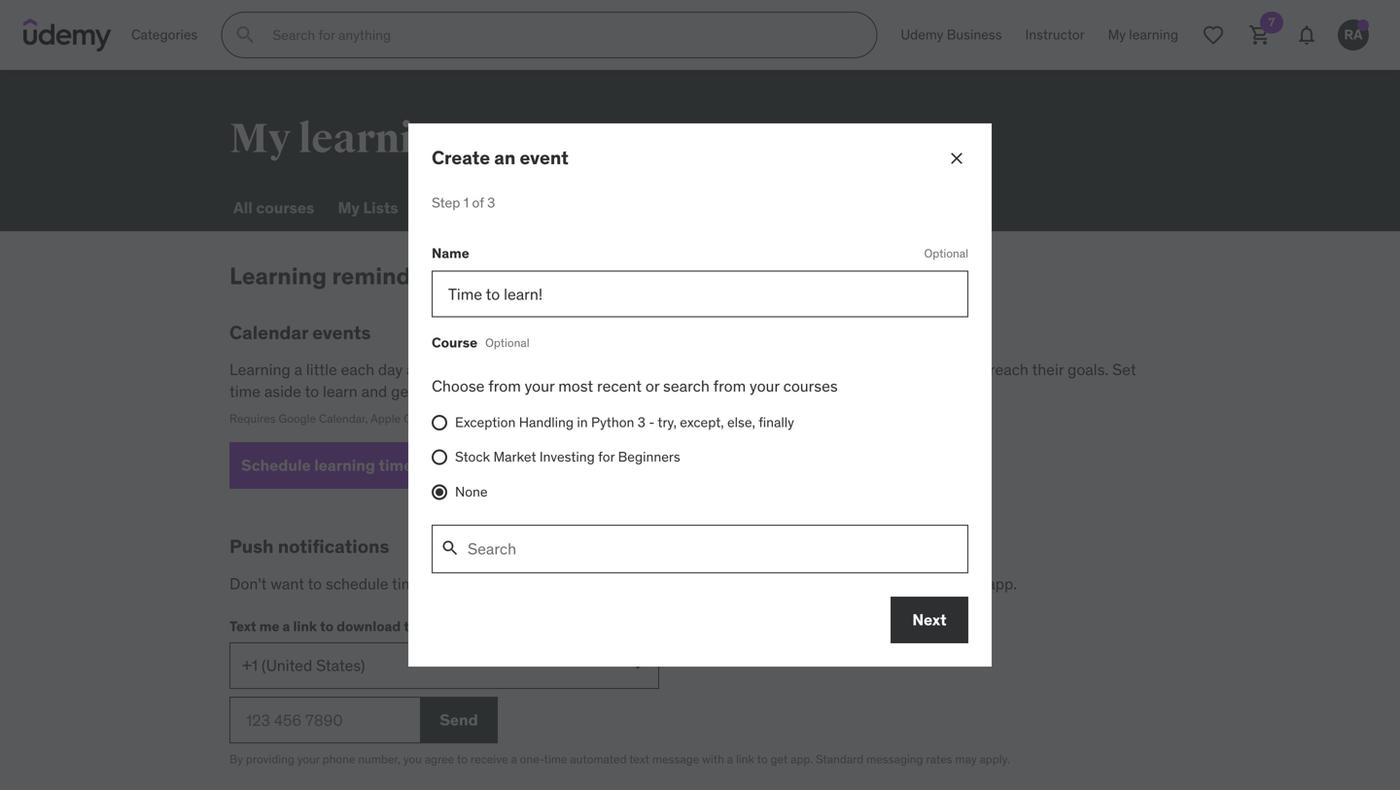Task type: vqa. For each thing, say whether or not it's contained in the screenshot.
TIME within the button
yes



Task type: describe. For each thing, give the bounding box(es) containing it.
to right agree
[[457, 752, 468, 768]]

in
[[577, 414, 588, 431]]

to right likely
[[972, 360, 986, 380]]

1 horizontal spatial optional
[[924, 246, 969, 261]]

0 horizontal spatial the
[[404, 618, 425, 635]]

habit
[[829, 360, 864, 380]]

time inside learning a little each day adds up. research shows that students who make learning a habit are more likely to reach their goals. set time aside to learn and get reminders using your learning scheduler. requires google calendar, apple calendar, or outlook
[[230, 382, 261, 402]]

learning left the reminder
[[523, 574, 580, 594]]

123 456 7890 text field
[[230, 698, 420, 744]]

a right blocks?
[[511, 574, 519, 594]]

by providing your phone number, you agree to receive a one-time automated text message with a link to get app. standard messaging rates may apply.
[[230, 752, 1010, 768]]

0 vertical spatial reminders
[[332, 262, 446, 291]]

course optional
[[432, 334, 530, 351]]

1 vertical spatial link
[[736, 752, 755, 768]]

Search text field
[[468, 526, 968, 573]]

google
[[279, 411, 316, 426]]

all courses
[[233, 198, 315, 218]]

day
[[378, 360, 403, 380]]

may
[[955, 752, 977, 768]]

schedule learning time
[[241, 456, 413, 476]]

2 horizontal spatial from
[[821, 574, 854, 594]]

name
[[432, 244, 470, 262]]

optional inside course optional
[[485, 335, 530, 350]]

investing
[[540, 449, 595, 466]]

my lists link
[[334, 185, 402, 231]]

learning a little each day adds up. research shows that students who make learning a habit are more likely to reach their goals. set time aside to learn and get reminders using your learning scheduler. requires google calendar, apple calendar, or outlook
[[230, 360, 1137, 426]]

most
[[558, 377, 593, 397]]

shows
[[538, 360, 582, 380]]

a left little
[[294, 360, 303, 380]]

close modal image
[[947, 149, 967, 168]]

0 vertical spatial udemy
[[901, 26, 944, 43]]

learning up lists in the top left of the page
[[298, 114, 462, 164]]

automated
[[570, 752, 627, 768]]

and
[[361, 382, 387, 402]]

1 calendar, from the left
[[319, 411, 368, 426]]

to right with
[[757, 752, 768, 768]]

your left phone
[[297, 752, 320, 768]]

0 vertical spatial courses
[[256, 198, 315, 218]]

1 horizontal spatial the
[[857, 574, 880, 594]]

you
[[403, 752, 422, 768]]

to down little
[[305, 382, 319, 402]]

reminder
[[583, 574, 646, 594]]

adds
[[407, 360, 440, 380]]

beginners
[[618, 449, 680, 466]]

to right want at the bottom of page
[[308, 574, 322, 594]]

none
[[455, 483, 488, 501]]

messaging
[[867, 752, 923, 768]]

course
[[432, 334, 478, 351]]

my lists
[[338, 198, 398, 218]]

handling
[[519, 414, 574, 431]]

1 vertical spatial notifications
[[732, 574, 818, 594]]

udemy business
[[901, 26, 1002, 43]]

to right the reminder
[[649, 574, 663, 594]]

reminders inside learning a little each day adds up. research shows that students who make learning a habit are more likely to reach their goals. set time aside to learn and get reminders using your learning scheduler. requires google calendar, apple calendar, or outlook
[[418, 382, 488, 402]]

app
[[428, 618, 453, 635]]

aside
[[264, 382, 301, 402]]

except,
[[680, 414, 724, 431]]

1 horizontal spatial from
[[714, 377, 746, 397]]

0 vertical spatial notifications
[[278, 535, 389, 558]]

all
[[233, 198, 253, 218]]

push notifications
[[230, 535, 389, 558]]

by
[[230, 752, 243, 768]]

create
[[432, 146, 490, 169]]

0 vertical spatial link
[[293, 618, 317, 635]]

time left blocks?
[[392, 574, 423, 594]]

number,
[[358, 752, 401, 768]]

standard
[[816, 752, 864, 768]]

next button
[[891, 597, 969, 644]]

Time to learn! text field
[[432, 271, 969, 318]]

apple
[[371, 411, 401, 426]]

try,
[[658, 414, 677, 431]]

mobile
[[937, 574, 984, 594]]

finally
[[759, 414, 794, 431]]

a right me
[[283, 618, 290, 635]]

1
[[464, 194, 469, 212]]

download
[[337, 618, 401, 635]]

stock market investing for beginners
[[455, 449, 680, 466]]

send
[[440, 711, 478, 730]]

that
[[585, 360, 614, 380]]

want
[[271, 574, 304, 594]]

recent
[[597, 377, 642, 397]]

a left one-
[[511, 752, 517, 768]]

send button
[[420, 698, 498, 744]]

wishlist
[[422, 198, 482, 218]]

exception
[[455, 414, 516, 431]]

small image
[[417, 456, 436, 476]]

blocks?
[[427, 574, 480, 594]]

apply.
[[980, 752, 1010, 768]]

python
[[591, 414, 635, 431]]

reach
[[990, 360, 1029, 380]]

next
[[913, 610, 947, 630]]

0 vertical spatial app.
[[987, 574, 1017, 594]]

get inside learning a little each day adds up. research shows that students who make learning a habit are more likely to reach their goals. set time aside to learn and get reminders using your learning scheduler. requires google calendar, apple calendar, or outlook
[[391, 382, 414, 402]]

to left the download
[[320, 618, 334, 635]]

for
[[598, 449, 615, 466]]

schedule
[[241, 456, 311, 476]]

stock
[[455, 449, 490, 466]]

providing
[[246, 752, 295, 768]]

or inside create an event dialog
[[646, 377, 660, 397]]

learning right the make
[[757, 360, 813, 380]]

udemy business link
[[889, 12, 1014, 58]]

likely
[[933, 360, 969, 380]]

exception handling in python 3 - try, except, else, finally
[[455, 414, 794, 431]]

-
[[649, 414, 655, 431]]

more
[[894, 360, 929, 380]]

2 calendar, from the left
[[404, 411, 453, 426]]

students
[[617, 360, 678, 380]]

time inside button
[[379, 456, 413, 476]]

rates
[[926, 752, 953, 768]]

event
[[520, 146, 569, 169]]

message
[[652, 752, 699, 768]]

scheduler.
[[627, 382, 698, 402]]

1 vertical spatial get
[[667, 574, 690, 594]]

me
[[259, 618, 280, 635]]

instructor
[[1026, 26, 1085, 43]]



Task type: locate. For each thing, give the bounding box(es) containing it.
app. left standard on the bottom of the page
[[791, 752, 813, 768]]

1 horizontal spatial 3
[[638, 414, 646, 431]]

your down shows
[[533, 382, 563, 402]]

market
[[494, 449, 536, 466]]

0 vertical spatial set
[[1113, 360, 1137, 380]]

0 horizontal spatial calendar,
[[319, 411, 368, 426]]

get
[[391, 382, 414, 402], [667, 574, 690, 594], [771, 752, 788, 768]]

my for my lists
[[338, 198, 360, 218]]

learning for learning reminders
[[230, 262, 327, 291]]

app.
[[987, 574, 1017, 594], [791, 752, 813, 768]]

learning up aside
[[230, 360, 291, 380]]

of
[[472, 194, 484, 212]]

set inside learning a little each day adds up. research shows that students who make learning a habit are more likely to reach their goals. set time aside to learn and get reminders using your learning scheduler. requires google calendar, apple calendar, or outlook
[[1113, 360, 1137, 380]]

1 vertical spatial or
[[456, 411, 466, 426]]

little
[[306, 360, 337, 380]]

0 vertical spatial my
[[230, 114, 291, 164]]

small image
[[441, 539, 460, 558]]

the left app at the left of the page
[[404, 618, 425, 635]]

0 horizontal spatial optional
[[485, 335, 530, 350]]

1 vertical spatial optional
[[485, 335, 530, 350]]

a left the habit
[[817, 360, 825, 380]]

from
[[489, 377, 521, 397], [714, 377, 746, 397], [821, 574, 854, 594]]

learning inside schedule learning time button
[[314, 456, 375, 476]]

learning for learning a little each day adds up. research shows that students who make learning a habit are more likely to reach their goals. set time aside to learn and get reminders using your learning scheduler. requires google calendar, apple calendar, or outlook
[[230, 360, 291, 380]]

submit search image
[[234, 23, 257, 47]]

0 vertical spatial 3
[[487, 194, 495, 212]]

3
[[487, 194, 495, 212], [638, 414, 646, 431]]

requires
[[230, 411, 276, 426]]

1 horizontal spatial get
[[667, 574, 690, 594]]

create an event dialog
[[408, 124, 992, 667]]

0 horizontal spatial my
[[230, 114, 291, 164]]

1 vertical spatial courses
[[784, 377, 838, 397]]

1 vertical spatial my
[[338, 198, 360, 218]]

your up finally
[[750, 377, 780, 397]]

search
[[663, 377, 710, 397]]

else,
[[727, 414, 756, 431]]

calendar events
[[230, 321, 371, 344]]

text
[[230, 618, 256, 635]]

1 vertical spatial set
[[484, 574, 507, 594]]

your left "most"
[[525, 377, 555, 397]]

business
[[947, 26, 1002, 43]]

notifications right push
[[732, 574, 818, 594]]

1 horizontal spatial or
[[646, 377, 660, 397]]

up.
[[444, 360, 465, 380]]

calendar, down learn
[[319, 411, 368, 426]]

1 horizontal spatial set
[[1113, 360, 1137, 380]]

courses inside create an event dialog
[[784, 377, 838, 397]]

3 right the of
[[487, 194, 495, 212]]

udemy image
[[23, 18, 112, 52]]

or right recent
[[646, 377, 660, 397]]

2 horizontal spatial get
[[771, 752, 788, 768]]

learning down that
[[567, 382, 623, 402]]

1 horizontal spatial app.
[[987, 574, 1017, 594]]

optional up research
[[485, 335, 530, 350]]

their
[[1032, 360, 1064, 380]]

your
[[525, 377, 555, 397], [750, 377, 780, 397], [533, 382, 563, 402], [297, 752, 320, 768]]

0 horizontal spatial courses
[[256, 198, 315, 218]]

time
[[230, 382, 261, 402], [379, 456, 413, 476], [392, 574, 423, 594], [544, 752, 568, 768]]

0 horizontal spatial app.
[[791, 752, 813, 768]]

push
[[230, 535, 274, 558]]

0 vertical spatial learning
[[230, 262, 327, 291]]

reminders down lists in the top left of the page
[[332, 262, 446, 291]]

learn
[[323, 382, 358, 402]]

0 horizontal spatial link
[[293, 618, 317, 635]]

one-
[[520, 752, 544, 768]]

text
[[629, 752, 650, 768]]

to
[[972, 360, 986, 380], [305, 382, 319, 402], [308, 574, 322, 594], [649, 574, 663, 594], [320, 618, 334, 635], [457, 752, 468, 768], [757, 752, 768, 768]]

with
[[702, 752, 724, 768]]

app. right mobile
[[987, 574, 1017, 594]]

set right blocks?
[[484, 574, 507, 594]]

learning reminders
[[230, 262, 446, 291]]

0 vertical spatial or
[[646, 377, 660, 397]]

learning inside learning a little each day adds up. research shows that students who make learning a habit are more likely to reach their goals. set time aside to learn and get reminders using your learning scheduler. requires google calendar, apple calendar, or outlook
[[230, 360, 291, 380]]

step 1 of 3
[[432, 194, 495, 212]]

schedule learning time button
[[230, 443, 448, 489]]

1 horizontal spatial courses
[[784, 377, 838, 397]]

my
[[230, 114, 291, 164], [338, 198, 360, 218]]

learning up calendar
[[230, 262, 327, 291]]

the left mobile
[[857, 574, 880, 594]]

a right with
[[727, 752, 733, 768]]

1 horizontal spatial my
[[338, 198, 360, 218]]

create an event
[[432, 146, 569, 169]]

time left automated at the bottom of page
[[544, 752, 568, 768]]

reminders
[[332, 262, 446, 291], [418, 382, 488, 402]]

0 horizontal spatial notifications
[[278, 535, 389, 558]]

my learning
[[230, 114, 462, 164]]

udemy up next at the bottom right of the page
[[884, 574, 933, 594]]

research
[[469, 360, 534, 380]]

1 vertical spatial udemy
[[884, 574, 933, 594]]

learning
[[298, 114, 462, 164], [757, 360, 813, 380], [567, 382, 623, 402], [314, 456, 375, 476], [523, 574, 580, 594]]

push
[[694, 574, 728, 594]]

0 vertical spatial optional
[[924, 246, 969, 261]]

goals.
[[1068, 360, 1109, 380]]

0 vertical spatial get
[[391, 382, 414, 402]]

1 vertical spatial the
[[404, 618, 425, 635]]

schedule
[[326, 574, 389, 594]]

1 vertical spatial app.
[[791, 752, 813, 768]]

courses
[[256, 198, 315, 218], [784, 377, 838, 397]]

agree
[[425, 752, 455, 768]]

courses right all
[[256, 198, 315, 218]]

learning down apple
[[314, 456, 375, 476]]

0 horizontal spatial get
[[391, 382, 414, 402]]

notifications up schedule
[[278, 535, 389, 558]]

make
[[715, 360, 753, 380]]

calendar
[[230, 321, 308, 344]]

udemy left business
[[901, 26, 944, 43]]

get left push
[[667, 574, 690, 594]]

get left standard on the bottom of the page
[[771, 752, 788, 768]]

1 vertical spatial 3
[[638, 414, 646, 431]]

optional
[[924, 246, 969, 261], [485, 335, 530, 350]]

are
[[868, 360, 890, 380]]

using
[[492, 382, 530, 402]]

set right the goals.
[[1113, 360, 1137, 380]]

2 learning from the top
[[230, 360, 291, 380]]

0 horizontal spatial from
[[489, 377, 521, 397]]

set
[[1113, 360, 1137, 380], [484, 574, 507, 594]]

don't want to schedule time blocks? set a learning reminder to get push notifications from the udemy mobile app.
[[230, 574, 1017, 594]]

my up all courses
[[230, 114, 291, 164]]

who
[[682, 360, 711, 380]]

lists
[[363, 198, 398, 218]]

your inside learning a little each day adds up. research shows that students who make learning a habit are more likely to reach their goals. set time aside to learn and get reminders using your learning scheduler. requires google calendar, apple calendar, or outlook
[[533, 382, 563, 402]]

or left outlook at the left bottom of the page
[[456, 411, 466, 426]]

calendar, right apple
[[404, 411, 453, 426]]

0 horizontal spatial or
[[456, 411, 466, 426]]

0 horizontal spatial 3
[[487, 194, 495, 212]]

1 learning from the top
[[230, 262, 327, 291]]

a
[[294, 360, 303, 380], [817, 360, 825, 380], [511, 574, 519, 594], [283, 618, 290, 635], [511, 752, 517, 768], [727, 752, 733, 768]]

an
[[494, 146, 516, 169]]

reminders down 'up.'
[[418, 382, 488, 402]]

or inside learning a little each day adds up. research shows that students who make learning a habit are more likely to reach their goals. set time aside to learn and get reminders using your learning scheduler. requires google calendar, apple calendar, or outlook
[[456, 411, 466, 426]]

0 horizontal spatial set
[[484, 574, 507, 594]]

step
[[432, 194, 460, 212]]

my inside "link"
[[338, 198, 360, 218]]

1 horizontal spatial link
[[736, 752, 755, 768]]

get down day
[[391, 382, 414, 402]]

notifications
[[278, 535, 389, 558], [732, 574, 818, 594]]

my left lists in the top left of the page
[[338, 198, 360, 218]]

1 horizontal spatial calendar,
[[404, 411, 453, 426]]

3 left -
[[638, 414, 646, 431]]

each
[[341, 360, 375, 380]]

link right with
[[736, 752, 755, 768]]

udemy
[[901, 26, 944, 43], [884, 574, 933, 594]]

all courses link
[[230, 185, 318, 231]]

my for my learning
[[230, 114, 291, 164]]

1 vertical spatial reminders
[[418, 382, 488, 402]]

events
[[312, 321, 371, 344]]

1 vertical spatial learning
[[230, 360, 291, 380]]

2 vertical spatial get
[[771, 752, 788, 768]]

0 vertical spatial the
[[857, 574, 880, 594]]

time up requires
[[230, 382, 261, 402]]

wishlist link
[[418, 185, 486, 231]]

outlook
[[469, 411, 510, 426]]

link right me
[[293, 618, 317, 635]]

time left small icon
[[379, 456, 413, 476]]

receive
[[471, 752, 508, 768]]

optional down close modal image
[[924, 246, 969, 261]]

choose from your most recent or search from your courses
[[432, 377, 838, 397]]

courses up finally
[[784, 377, 838, 397]]

1 horizontal spatial notifications
[[732, 574, 818, 594]]



